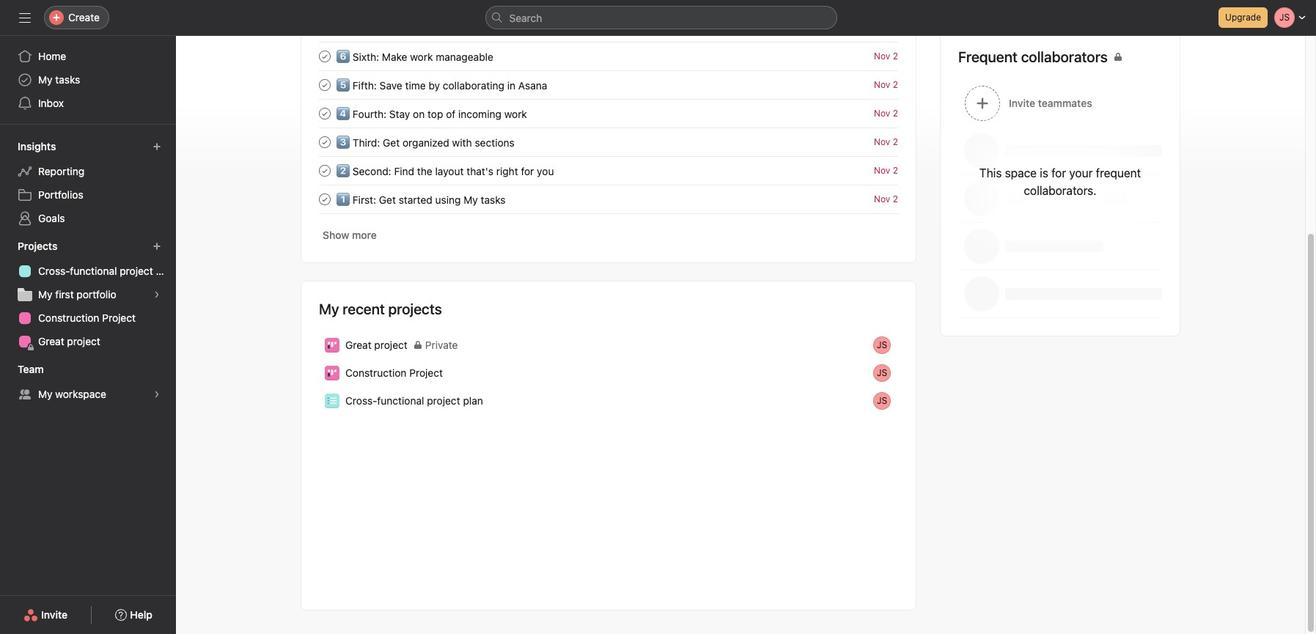 Task type: locate. For each thing, give the bounding box(es) containing it.
1 horizontal spatial construction project
[[345, 367, 443, 379]]

mark complete image left 3️⃣
[[316, 133, 334, 151]]

0 horizontal spatial project
[[102, 312, 136, 324]]

work right make
[[410, 51, 433, 63]]

4 nov 2 button from the top
[[874, 136, 899, 147]]

mark complete checkbox left 1️⃣
[[316, 190, 334, 208]]

1 vertical spatial js
[[877, 367, 888, 378]]

0 horizontal spatial great project
[[38, 335, 100, 348]]

private
[[425, 339, 458, 351]]

mark complete image left 2️⃣
[[316, 162, 334, 179]]

Search tasks, projects, and more text field
[[485, 6, 837, 29]]

work
[[410, 51, 433, 63], [504, 108, 527, 120]]

project
[[102, 312, 136, 324], [409, 367, 443, 379]]

functional
[[70, 265, 117, 277], [377, 395, 424, 407]]

project
[[120, 265, 153, 277], [67, 335, 100, 348], [374, 339, 408, 351], [427, 395, 460, 407]]

3 js from the top
[[877, 395, 888, 406]]

teams element
[[0, 356, 176, 409]]

construction project down the private
[[345, 367, 443, 379]]

1 horizontal spatial construction
[[345, 367, 407, 379]]

my left first
[[38, 288, 52, 301]]

my
[[38, 73, 52, 86], [464, 194, 478, 206], [38, 288, 52, 301], [319, 301, 339, 318], [38, 388, 52, 401]]

2 2 from the top
[[893, 79, 899, 90]]

0 vertical spatial work
[[410, 51, 433, 63]]

cross-functional project plan up portfolio
[[38, 265, 176, 277]]

great right board icon
[[345, 339, 372, 351]]

get
[[383, 136, 400, 149], [379, 194, 396, 206]]

my tasks
[[38, 73, 80, 86]]

construction project down my first portfolio link
[[38, 312, 136, 324]]

project down the private
[[409, 367, 443, 379]]

time
[[405, 79, 426, 92]]

project down construction project link at the left of page
[[67, 335, 100, 348]]

1 horizontal spatial plan
[[463, 395, 483, 407]]

tasks down "home"
[[55, 73, 80, 86]]

great project down the 'my recent projects'
[[345, 339, 408, 351]]

nov for incoming
[[874, 108, 891, 119]]

1 horizontal spatial tasks
[[481, 194, 506, 206]]

projects element
[[0, 233, 176, 356]]

portfolios
[[38, 189, 83, 201]]

3 nov 2 button from the top
[[874, 108, 899, 119]]

project up see details, my first portfolio image
[[120, 265, 153, 277]]

you
[[537, 165, 554, 178]]

cross-functional project plan down the private
[[345, 395, 483, 407]]

list image
[[328, 397, 337, 406]]

1 vertical spatial construction project
[[345, 367, 443, 379]]

1 horizontal spatial functional
[[377, 395, 424, 407]]

1 vertical spatial construction
[[345, 367, 407, 379]]

4 mark complete checkbox from the top
[[316, 190, 334, 208]]

construction project
[[38, 312, 136, 324], [345, 367, 443, 379]]

0 horizontal spatial plan
[[156, 265, 176, 277]]

functional right list image
[[377, 395, 424, 407]]

get right the "first:"
[[379, 194, 396, 206]]

construction down first
[[38, 312, 99, 324]]

2 nov 2 from the top
[[874, 79, 899, 90]]

nov 2
[[874, 51, 899, 62], [874, 79, 899, 90], [874, 108, 899, 119], [874, 136, 899, 147], [874, 165, 899, 176], [874, 194, 899, 205]]

mark complete image for 2️⃣
[[316, 162, 334, 179]]

great
[[38, 335, 64, 348], [345, 339, 372, 351]]

organized
[[403, 136, 450, 149]]

see details, my first portfolio image
[[153, 290, 161, 299]]

0 horizontal spatial work
[[410, 51, 433, 63]]

reporting link
[[9, 160, 167, 183]]

workspace
[[55, 388, 106, 401]]

0 horizontal spatial functional
[[70, 265, 117, 277]]

my for my first portfolio
[[38, 288, 52, 301]]

cross-functional project plan
[[38, 265, 176, 277], [345, 395, 483, 407]]

nov
[[874, 51, 891, 62], [874, 79, 891, 90], [874, 108, 891, 119], [874, 136, 891, 147], [874, 165, 891, 176], [874, 194, 891, 205]]

my down team popup button
[[38, 388, 52, 401]]

0 horizontal spatial great
[[38, 335, 64, 348]]

2 js from the top
[[877, 367, 888, 378]]

my inside global element
[[38, 73, 52, 86]]

great project link
[[9, 330, 167, 354]]

0 vertical spatial mark complete checkbox
[[316, 133, 334, 151]]

mark complete image left 1️⃣
[[316, 190, 334, 208]]

asana
[[519, 79, 548, 92]]

1 vertical spatial tasks
[[481, 194, 506, 206]]

4 nov 2 from the top
[[874, 136, 899, 147]]

mark complete image for 1️⃣
[[316, 190, 334, 208]]

get right third:
[[383, 136, 400, 149]]

1 vertical spatial get
[[379, 194, 396, 206]]

great project
[[38, 335, 100, 348], [345, 339, 408, 351]]

nov 2 for tasks
[[874, 194, 899, 205]]

project inside "cross-functional project plan" link
[[120, 265, 153, 277]]

2 nov from the top
[[874, 79, 891, 90]]

2 nov 2 button from the top
[[874, 79, 899, 90]]

the
[[417, 165, 433, 178]]

my workspace link
[[9, 383, 167, 406]]

0 vertical spatial get
[[383, 136, 400, 149]]

mark complete checkbox left 4️⃣
[[316, 105, 334, 122]]

5 nov 2 from the top
[[874, 165, 899, 176]]

6 2 from the top
[[893, 194, 899, 205]]

tasks down that's
[[481, 194, 506, 206]]

1 vertical spatial cross-
[[345, 395, 377, 407]]

0 vertical spatial project
[[102, 312, 136, 324]]

mark complete checkbox left 3️⃣
[[316, 133, 334, 151]]

1 mark complete checkbox from the top
[[316, 133, 334, 151]]

create
[[68, 11, 100, 23]]

1 vertical spatial mark complete image
[[316, 76, 334, 94]]

1 nov 2 button from the top
[[874, 51, 899, 62]]

2 vertical spatial js
[[877, 395, 888, 406]]

my up 'inbox'
[[38, 73, 52, 86]]

project down portfolio
[[102, 312, 136, 324]]

6 nov from the top
[[874, 194, 891, 205]]

1 nov 2 from the top
[[874, 51, 899, 62]]

team button
[[15, 359, 57, 380]]

6 nov 2 button from the top
[[874, 194, 899, 205]]

4 2 from the top
[[893, 136, 899, 147]]

4 mark complete image from the top
[[316, 190, 334, 208]]

tasks
[[55, 73, 80, 86], [481, 194, 506, 206]]

0 vertical spatial js
[[877, 340, 888, 351]]

goals link
[[9, 207, 167, 230]]

2 for tasks
[[893, 194, 899, 205]]

1 horizontal spatial cross-functional project plan
[[345, 395, 483, 407]]

portfolios link
[[9, 183, 167, 207]]

4 nov from the top
[[874, 136, 891, 147]]

2 mark complete image from the top
[[316, 76, 334, 94]]

6 nov 2 from the top
[[874, 194, 899, 205]]

3 nov from the top
[[874, 108, 891, 119]]

0 vertical spatial cross-
[[38, 265, 70, 277]]

nov 2 button
[[874, 51, 899, 62], [874, 79, 899, 90], [874, 108, 899, 119], [874, 136, 899, 147], [874, 165, 899, 176], [874, 194, 899, 205]]

mark complete image
[[316, 47, 334, 65], [316, 76, 334, 94]]

cross- right list image
[[345, 395, 377, 407]]

5 nov from the top
[[874, 165, 891, 176]]

in
[[507, 79, 516, 92]]

2 for in
[[893, 79, 899, 90]]

1 vertical spatial plan
[[463, 395, 483, 407]]

0 vertical spatial construction project
[[38, 312, 136, 324]]

0 vertical spatial mark complete image
[[316, 47, 334, 65]]

3️⃣
[[337, 136, 350, 149]]

cross- up first
[[38, 265, 70, 277]]

functional up portfolio
[[70, 265, 117, 277]]

0 vertical spatial functional
[[70, 265, 117, 277]]

sixth:
[[353, 51, 379, 63]]

mark complete image left the 6️⃣
[[316, 47, 334, 65]]

3 mark complete image from the top
[[316, 162, 334, 179]]

on
[[413, 108, 425, 120]]

right
[[496, 165, 518, 178]]

great project down construction project link at the left of page
[[38, 335, 100, 348]]

mark complete image left 5️⃣
[[316, 76, 334, 94]]

stay
[[389, 108, 410, 120]]

1 mark complete checkbox from the top
[[316, 47, 334, 65]]

2
[[893, 51, 899, 62], [893, 79, 899, 90], [893, 108, 899, 119], [893, 136, 899, 147], [893, 165, 899, 176], [893, 194, 899, 205]]

2 mark complete checkbox from the top
[[316, 76, 334, 94]]

construction right board image
[[345, 367, 407, 379]]

plan inside projects element
[[156, 265, 176, 277]]

my recent projects
[[319, 301, 442, 318]]

6️⃣
[[337, 51, 350, 63]]

Mark complete checkbox
[[316, 133, 334, 151], [316, 162, 334, 179]]

my inside projects element
[[38, 288, 52, 301]]

1 mark complete image from the top
[[316, 47, 334, 65]]

third:
[[353, 136, 380, 149]]

mark complete image for 4️⃣
[[316, 105, 334, 122]]

first
[[55, 288, 74, 301]]

5 2 from the top
[[893, 165, 899, 176]]

Mark complete checkbox
[[316, 47, 334, 65], [316, 76, 334, 94], [316, 105, 334, 122], [316, 190, 334, 208]]

2 mark complete checkbox from the top
[[316, 162, 334, 179]]

3 2 from the top
[[893, 108, 899, 119]]

mark complete image left 4️⃣
[[316, 105, 334, 122]]

0 horizontal spatial tasks
[[55, 73, 80, 86]]

0 horizontal spatial cross-
[[38, 265, 70, 277]]

nov 2 button for in
[[874, 79, 899, 90]]

js
[[877, 340, 888, 351], [877, 367, 888, 378], [877, 395, 888, 406]]

my inside teams element
[[38, 388, 52, 401]]

js for cross-functional project plan
[[877, 395, 888, 406]]

invite teammates button
[[941, 79, 1180, 128]]

0 vertical spatial construction
[[38, 312, 99, 324]]

nov 2 button for incoming
[[874, 108, 899, 119]]

plan
[[156, 265, 176, 277], [463, 395, 483, 407]]

help button
[[106, 602, 162, 629]]

1 mark complete image from the top
[[316, 105, 334, 122]]

0 horizontal spatial construction
[[38, 312, 99, 324]]

mark complete image
[[316, 105, 334, 122], [316, 133, 334, 151], [316, 162, 334, 179], [316, 190, 334, 208]]

mark complete checkbox left 5️⃣
[[316, 76, 334, 94]]

get for organized
[[383, 136, 400, 149]]

my workspace
[[38, 388, 106, 401]]

mark complete checkbox left the 6️⃣
[[316, 47, 334, 65]]

that's
[[467, 165, 494, 178]]

projects button
[[15, 236, 71, 257]]

nov for in
[[874, 79, 891, 90]]

0 vertical spatial tasks
[[55, 73, 80, 86]]

0 horizontal spatial cross-functional project plan
[[38, 265, 176, 277]]

upgrade
[[1226, 12, 1262, 23]]

hide sidebar image
[[19, 12, 31, 23]]

1 vertical spatial mark complete checkbox
[[316, 162, 334, 179]]

3 mark complete checkbox from the top
[[316, 105, 334, 122]]

3 nov 2 from the top
[[874, 108, 899, 119]]

0 horizontal spatial construction project
[[38, 312, 136, 324]]

0 vertical spatial cross-functional project plan
[[38, 265, 176, 277]]

great up team popup button
[[38, 335, 64, 348]]

mark complete checkbox left 2️⃣
[[316, 162, 334, 179]]

home
[[38, 50, 66, 62]]

nov 2 button for right
[[874, 165, 899, 176]]

my right using
[[464, 194, 478, 206]]

work down in
[[504, 108, 527, 120]]

my up board icon
[[319, 301, 339, 318]]

construction
[[38, 312, 99, 324], [345, 367, 407, 379]]

functional inside projects element
[[70, 265, 117, 277]]

2 mark complete image from the top
[[316, 133, 334, 151]]

2 for right
[[893, 165, 899, 176]]

mark complete image for 5️⃣
[[316, 76, 334, 94]]

1 horizontal spatial work
[[504, 108, 527, 120]]

mark complete checkbox for 6️⃣
[[316, 47, 334, 65]]

create button
[[44, 6, 109, 29]]

upgrade button
[[1219, 7, 1268, 28]]

5 nov 2 button from the top
[[874, 165, 899, 176]]

4️⃣
[[337, 108, 350, 120]]

0 vertical spatial plan
[[156, 265, 176, 277]]

1 horizontal spatial project
[[409, 367, 443, 379]]

started
[[399, 194, 433, 206]]



Task type: describe. For each thing, give the bounding box(es) containing it.
invite teammates
[[1009, 97, 1093, 109]]

of
[[446, 108, 456, 120]]

mark complete checkbox for 3️⃣
[[316, 133, 334, 151]]

insights
[[18, 140, 56, 153]]

nov 2 for in
[[874, 79, 899, 90]]

nov for tasks
[[874, 194, 891, 205]]

insights element
[[0, 134, 176, 233]]

incoming
[[458, 108, 502, 120]]

help
[[130, 609, 153, 621]]

project inside great project link
[[67, 335, 100, 348]]

tasks inside global element
[[55, 73, 80, 86]]

1 vertical spatial project
[[409, 367, 443, 379]]

new insights image
[[153, 142, 161, 151]]

5️⃣ fifth: save time by collaborating in asana
[[337, 79, 548, 92]]

1 horizontal spatial great
[[345, 339, 372, 351]]

frequent collaborators
[[959, 48, 1108, 65]]

board image
[[328, 341, 337, 350]]

2️⃣ second: find the layout that's right for you
[[337, 165, 554, 178]]

show
[[323, 229, 349, 241]]

1️⃣
[[337, 194, 350, 206]]

recent projects
[[343, 301, 442, 318]]

second:
[[353, 165, 391, 178]]

1 horizontal spatial great project
[[345, 339, 408, 351]]

team
[[18, 363, 44, 376]]

nov 2 for incoming
[[874, 108, 899, 119]]

see details, my workspace image
[[153, 390, 161, 399]]

fourth:
[[353, 108, 387, 120]]

mark complete checkbox for 5️⃣
[[316, 76, 334, 94]]

projects
[[18, 240, 58, 252]]

6️⃣ sixth: make work manageable
[[337, 51, 494, 63]]

construction project link
[[9, 307, 167, 330]]

cross-functional project plan inside projects element
[[38, 265, 176, 277]]

2️⃣
[[337, 165, 350, 178]]

mark complete checkbox for 4️⃣
[[316, 105, 334, 122]]

for
[[521, 165, 534, 178]]

collaborating
[[443, 79, 505, 92]]

invite
[[41, 609, 68, 621]]

fifth:
[[353, 79, 377, 92]]

nov 2 for right
[[874, 165, 899, 176]]

global element
[[0, 36, 176, 124]]

nov for right
[[874, 165, 891, 176]]

show more button
[[319, 222, 381, 249]]

project down the private
[[427, 395, 460, 407]]

using
[[435, 194, 461, 206]]

mark complete checkbox for 1️⃣
[[316, 190, 334, 208]]

construction project inside projects element
[[38, 312, 136, 324]]

1 js from the top
[[877, 340, 888, 351]]

my for my workspace
[[38, 388, 52, 401]]

my for my recent projects
[[319, 301, 339, 318]]

mark complete image for 6️⃣
[[316, 47, 334, 65]]

1️⃣ first: get started using my tasks
[[337, 194, 506, 206]]

reporting
[[38, 165, 84, 178]]

get for started
[[379, 194, 396, 206]]

project down recent projects
[[374, 339, 408, 351]]

invite button
[[14, 602, 77, 629]]

portfolio
[[77, 288, 116, 301]]

1 vertical spatial work
[[504, 108, 527, 120]]

my first portfolio
[[38, 288, 116, 301]]

1 2 from the top
[[893, 51, 899, 62]]

great project inside projects element
[[38, 335, 100, 348]]

new project or portfolio image
[[153, 242, 161, 251]]

find
[[394, 165, 415, 178]]

cross- inside "cross-functional project plan" link
[[38, 265, 70, 277]]

more
[[352, 229, 377, 241]]

inbox link
[[9, 92, 167, 115]]

1 nov from the top
[[874, 51, 891, 62]]

layout
[[435, 165, 464, 178]]

inbox
[[38, 97, 64, 109]]

1 vertical spatial functional
[[377, 395, 424, 407]]

1 horizontal spatial cross-
[[345, 395, 377, 407]]

save
[[380, 79, 403, 92]]

manageable
[[436, 51, 494, 63]]

show more
[[323, 229, 377, 241]]

sections
[[475, 136, 515, 149]]

1 vertical spatial cross-functional project plan
[[345, 395, 483, 407]]

home link
[[9, 45, 167, 68]]

3️⃣ third: get organized with sections
[[337, 136, 515, 149]]

nov 2 button for tasks
[[874, 194, 899, 205]]

mark complete checkbox for 2️⃣
[[316, 162, 334, 179]]

2 for incoming
[[893, 108, 899, 119]]

cross-functional project plan link
[[9, 260, 176, 283]]

make
[[382, 51, 407, 63]]

goals
[[38, 212, 65, 224]]

top
[[428, 108, 443, 120]]

great inside projects element
[[38, 335, 64, 348]]

my for my tasks
[[38, 73, 52, 86]]

5️⃣
[[337, 79, 350, 92]]

with
[[452, 136, 472, 149]]

4️⃣ fourth: stay on top of incoming work
[[337, 108, 527, 120]]

by
[[429, 79, 440, 92]]

my first portfolio link
[[9, 283, 167, 307]]

board image
[[328, 369, 337, 378]]

first:
[[353, 194, 376, 206]]

my tasks link
[[9, 68, 167, 92]]

mark complete image for 3️⃣
[[316, 133, 334, 151]]

construction inside construction project link
[[38, 312, 99, 324]]

js for construction project
[[877, 367, 888, 378]]



Task type: vqa. For each thing, say whether or not it's contained in the screenshot.
Mark complete image for 5️⃣
yes



